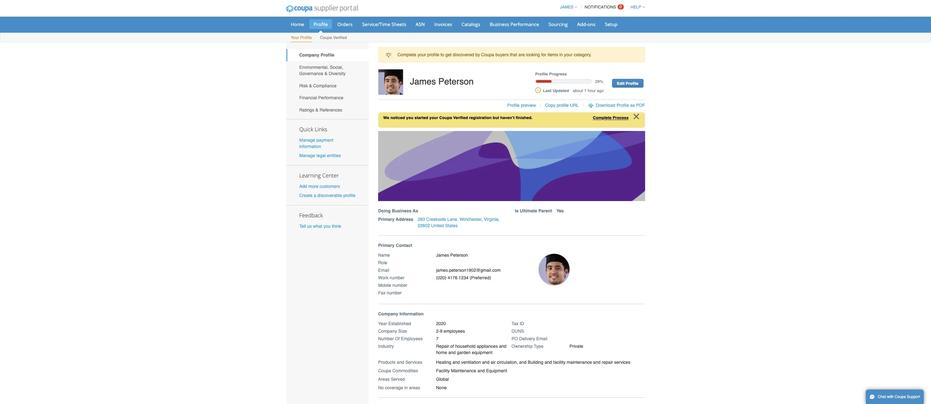 Task type: vqa. For each thing, say whether or not it's contained in the screenshot.
CANCELLED to the top
no



Task type: locate. For each thing, give the bounding box(es) containing it.
business inside business performance link
[[490, 21, 509, 27]]

2 vertical spatial profile
[[343, 193, 355, 198]]

add-ons link
[[573, 20, 600, 29]]

2 vertical spatial number
[[387, 291, 402, 296]]

coupa inside button
[[895, 395, 906, 400]]

information
[[399, 312, 424, 317]]

email up the type
[[536, 337, 547, 342]]

services
[[405, 360, 422, 365]]

heating
[[436, 360, 451, 365]]

ratings
[[299, 108, 314, 113]]

james peterson
[[410, 77, 474, 87], [436, 253, 468, 258]]

1 vertical spatial james peterson
[[436, 253, 468, 258]]

contact
[[396, 243, 412, 248]]

& right risk
[[309, 83, 312, 88]]

ownership type
[[512, 344, 543, 349]]

your left to
[[418, 52, 426, 57]]

1 vertical spatial james
[[410, 77, 436, 87]]

complete inside alert
[[397, 52, 416, 57]]

1 vertical spatial &
[[309, 83, 312, 88]]

0 horizontal spatial in
[[404, 386, 408, 391]]

2 horizontal spatial profile
[[557, 103, 569, 108]]

0 vertical spatial verified
[[333, 35, 347, 40]]

about
[[573, 88, 583, 93]]

complete for complete process
[[593, 115, 612, 120]]

building
[[528, 360, 543, 365]]

profile right discoverable
[[343, 193, 355, 198]]

download
[[596, 103, 615, 108]]

2 horizontal spatial james
[[560, 5, 573, 9]]

edit
[[617, 81, 625, 86]]

company up number
[[378, 329, 397, 334]]

0 horizontal spatial complete
[[397, 52, 416, 57]]

performance up are
[[510, 21, 539, 27]]

primary up name
[[378, 243, 395, 248]]

283 creekside lane, winchester, virginia, 22602 united states
[[418, 217, 500, 228]]

manage inside manage payment information
[[299, 138, 315, 143]]

create
[[299, 193, 313, 198]]

orders
[[337, 21, 353, 27]]

heating and ventilation and air circulation, and building and facility maintenance and repair services
[[436, 360, 630, 365]]

in left 'areas'
[[404, 386, 408, 391]]

tax id duns po delivery email
[[512, 322, 547, 342]]

1 vertical spatial manage
[[299, 153, 315, 158]]

1 horizontal spatial james
[[436, 253, 449, 258]]

risk & compliance link
[[286, 80, 369, 92]]

2 vertical spatial &
[[315, 108, 318, 113]]

0 vertical spatial profile
[[427, 52, 439, 57]]

manage for manage payment information
[[299, 138, 315, 143]]

29%
[[595, 79, 603, 84]]

preview
[[521, 103, 536, 108]]

in
[[559, 52, 563, 57], [404, 386, 408, 391]]

0 horizontal spatial &
[[309, 83, 312, 88]]

2 primary from the top
[[378, 243, 395, 248]]

navigation
[[557, 1, 645, 13]]

0 vertical spatial james
[[560, 5, 573, 9]]

2 manage from the top
[[299, 153, 315, 158]]

profile inside alert
[[427, 52, 439, 57]]

1 vertical spatial performance
[[318, 96, 343, 101]]

catalogs link
[[457, 20, 484, 29]]

james inside banner
[[410, 77, 436, 87]]

profile inside button
[[617, 103, 629, 108]]

profile right edit
[[626, 81, 639, 86]]

0 vertical spatial primary
[[378, 217, 395, 222]]

no
[[378, 386, 384, 391]]

0 vertical spatial complete
[[397, 52, 416, 57]]

download profile as pdf button
[[596, 102, 645, 109]]

coupa right 'started'
[[439, 115, 452, 120]]

your right 'started'
[[429, 115, 438, 120]]

in right "items"
[[559, 52, 563, 57]]

1 horizontal spatial business
[[490, 21, 509, 27]]

email up work
[[378, 268, 389, 273]]

hour
[[588, 88, 596, 93]]

asn link
[[412, 20, 429, 29]]

1 vertical spatial in
[[404, 386, 408, 391]]

2 vertical spatial james
[[436, 253, 449, 258]]

1 vertical spatial complete
[[593, 115, 612, 120]]

& left diversity at left
[[325, 71, 327, 76]]

home
[[436, 351, 447, 356]]

of
[[395, 337, 400, 342]]

2 horizontal spatial &
[[325, 71, 327, 76]]

background image
[[378, 131, 645, 201]]

that
[[510, 52, 517, 57]]

0 vertical spatial email
[[378, 268, 389, 273]]

coupa up the areas
[[378, 369, 391, 374]]

company up environmental,
[[299, 53, 319, 58]]

in inside complete your profile to get discovered by coupa buyers that are looking for items in your category. alert
[[559, 52, 563, 57]]

learning
[[299, 172, 321, 179]]

0 vertical spatial peterson
[[438, 77, 474, 87]]

manage up information
[[299, 138, 315, 143]]

performance up references
[[318, 96, 343, 101]]

0 vertical spatial you
[[406, 115, 413, 120]]

verified down orders link in the left top of the page
[[333, 35, 347, 40]]

close image
[[634, 114, 639, 119]]

1 vertical spatial you
[[324, 224, 331, 229]]

financial performance link
[[286, 92, 369, 104]]

lane,
[[447, 217, 458, 222]]

support
[[907, 395, 920, 400]]

size
[[398, 329, 407, 334]]

coupa right the with
[[895, 395, 906, 400]]

1 horizontal spatial in
[[559, 52, 563, 57]]

work number
[[378, 276, 405, 281]]

283
[[418, 217, 425, 222]]

1 horizontal spatial verified
[[453, 115, 468, 120]]

business up address
[[392, 209, 411, 214]]

address
[[396, 217, 413, 222]]

facility
[[553, 360, 566, 365]]

number for work number
[[390, 276, 405, 281]]

and left building
[[519, 360, 527, 365]]

you right what
[[324, 224, 331, 229]]

1 vertical spatial profile
[[557, 103, 569, 108]]

james link
[[557, 5, 577, 9]]

manage down information
[[299, 153, 315, 158]]

james peterson inside banner
[[410, 77, 474, 87]]

profile
[[314, 21, 328, 27], [300, 35, 312, 40], [321, 53, 334, 58], [535, 72, 548, 77], [626, 81, 639, 86], [507, 103, 520, 108], [617, 103, 629, 108]]

1 horizontal spatial your
[[429, 115, 438, 120]]

air
[[491, 360, 496, 365]]

1 primary from the top
[[378, 217, 395, 222]]

1 horizontal spatial profile
[[427, 52, 439, 57]]

primary down doing
[[378, 217, 395, 222]]

2 vertical spatial company
[[378, 329, 397, 334]]

entities
[[327, 153, 341, 158]]

peterson up james.peterson1902@gmail.com
[[450, 253, 468, 258]]

started
[[415, 115, 428, 120]]

environmental,
[[299, 65, 329, 70]]

number down work number
[[392, 283, 407, 288]]

work
[[378, 276, 388, 281]]

company size
[[378, 329, 407, 334]]

1 vertical spatial email
[[536, 337, 547, 342]]

number down mobile
[[387, 291, 402, 296]]

tax
[[512, 322, 518, 327]]

role
[[378, 261, 387, 266]]

0 vertical spatial manage
[[299, 138, 315, 143]]

and down of
[[448, 351, 456, 356]]

1 horizontal spatial complete
[[593, 115, 612, 120]]

process
[[613, 115, 629, 120]]

james peterson down to
[[410, 77, 474, 87]]

think
[[332, 224, 341, 229]]

1 vertical spatial company
[[378, 312, 398, 317]]

verified left registration
[[453, 115, 468, 120]]

facility
[[436, 369, 450, 374]]

manage legal entities
[[299, 153, 341, 158]]

1 horizontal spatial performance
[[510, 21, 539, 27]]

home
[[291, 21, 304, 27]]

copy profile url button
[[545, 102, 579, 109]]

james peterson banner
[[376, 69, 652, 236]]

complete for complete your profile to get discovered by coupa buyers that are looking for items in your category.
[[397, 52, 416, 57]]

id
[[520, 322, 524, 327]]

profile left as
[[617, 103, 629, 108]]

complete process
[[593, 115, 629, 120]]

buyers
[[495, 52, 509, 57]]

equipment
[[486, 369, 507, 374]]

manage payment information
[[299, 138, 333, 149]]

you left 'started'
[[406, 115, 413, 120]]

1 manage from the top
[[299, 138, 315, 143]]

chat with coupa support
[[878, 395, 920, 400]]

copy
[[545, 103, 556, 108]]

navigation containing notifications 0
[[557, 1, 645, 13]]

discoverable
[[317, 193, 342, 198]]

number up mobile number fax number
[[390, 276, 405, 281]]

0 vertical spatial &
[[325, 71, 327, 76]]

0 vertical spatial in
[[559, 52, 563, 57]]

performance
[[510, 21, 539, 27], [318, 96, 343, 101]]

0 horizontal spatial james
[[410, 77, 436, 87]]

0 vertical spatial business
[[490, 21, 509, 27]]

& right 'ratings'
[[315, 108, 318, 113]]

services
[[614, 360, 630, 365]]

james peterson up james.peterson1902@gmail.com
[[436, 253, 468, 258]]

0 vertical spatial number
[[390, 276, 405, 281]]

company up year
[[378, 312, 398, 317]]

complete inside james peterson banner
[[593, 115, 612, 120]]

and left air
[[482, 360, 490, 365]]

1 horizontal spatial &
[[315, 108, 318, 113]]

4176
[[448, 276, 457, 281]]

0 horizontal spatial you
[[324, 224, 331, 229]]

yes
[[557, 209, 564, 214]]

coupa down profile link
[[320, 35, 332, 40]]

repair
[[602, 360, 613, 365]]

learning center
[[299, 172, 339, 179]]

more
[[308, 184, 318, 189]]

financial performance
[[299, 96, 343, 101]]

notifications
[[585, 5, 616, 9]]

and left repair
[[593, 360, 601, 365]]

peterson down "discovered"
[[438, 77, 474, 87]]

0 vertical spatial performance
[[510, 21, 539, 27]]

business right catalogs
[[490, 21, 509, 27]]

and up maintenance
[[453, 360, 460, 365]]

areas served
[[378, 377, 405, 382]]

1 horizontal spatial email
[[536, 337, 547, 342]]

number
[[390, 276, 405, 281], [392, 283, 407, 288], [387, 291, 402, 296]]

0 horizontal spatial verified
[[333, 35, 347, 40]]

feedback
[[299, 212, 323, 220]]

coupa right by
[[481, 52, 494, 57]]

for
[[541, 52, 546, 57]]

number of employees
[[378, 337, 423, 342]]

but
[[493, 115, 499, 120]]

0 vertical spatial james peterson
[[410, 77, 474, 87]]

0 horizontal spatial performance
[[318, 96, 343, 101]]

we
[[383, 115, 389, 120]]

help
[[631, 5, 641, 9]]

1 vertical spatial verified
[[453, 115, 468, 120]]

profile left url on the right top
[[557, 103, 569, 108]]

primary inside james peterson banner
[[378, 217, 395, 222]]

1 vertical spatial number
[[392, 283, 407, 288]]

0 horizontal spatial business
[[392, 209, 411, 214]]

performance for business performance
[[510, 21, 539, 27]]

your left category.
[[564, 52, 573, 57]]

and up the coupa commodities
[[397, 360, 404, 365]]

garden
[[457, 351, 471, 356]]

profile up haven't
[[507, 103, 520, 108]]

you
[[406, 115, 413, 120], [324, 224, 331, 229]]

1 vertical spatial business
[[392, 209, 411, 214]]

0 horizontal spatial your
[[418, 52, 426, 57]]

profile up social,
[[321, 53, 334, 58]]

complete your profile to get discovered by coupa buyers that are looking for items in your category.
[[397, 52, 592, 57]]

1 vertical spatial primary
[[378, 243, 395, 248]]

company
[[299, 53, 319, 58], [378, 312, 398, 317], [378, 329, 397, 334]]

your
[[291, 35, 299, 40]]

mobile number fax number
[[378, 283, 407, 296]]

creekside
[[426, 217, 446, 222]]

profile left to
[[427, 52, 439, 57]]

0 vertical spatial company
[[299, 53, 319, 58]]

1 horizontal spatial you
[[406, 115, 413, 120]]



Task type: describe. For each thing, give the bounding box(es) containing it.
chat with coupa support button
[[866, 390, 924, 405]]

profile progress
[[535, 72, 567, 77]]

& inside "environmental, social, governance & diversity"
[[325, 71, 327, 76]]

last
[[543, 88, 552, 93]]

coupa inside alert
[[481, 52, 494, 57]]

environmental, social, governance & diversity link
[[286, 61, 369, 80]]

items
[[548, 52, 558, 57]]

primary for primary address
[[378, 217, 395, 222]]

& for references
[[315, 108, 318, 113]]

peterson inside banner
[[438, 77, 474, 87]]

are
[[518, 52, 525, 57]]

7
[[436, 337, 439, 342]]

setup
[[605, 21, 618, 27]]

fax
[[378, 291, 386, 296]]

coupa verified link
[[320, 34, 347, 42]]

industry
[[378, 344, 394, 349]]

verified inside james peterson banner
[[453, 115, 468, 120]]

tell us what you think
[[299, 224, 341, 229]]

sheets
[[392, 21, 406, 27]]

you inside james peterson banner
[[406, 115, 413, 120]]

equipment
[[472, 351, 492, 356]]

ago
[[597, 88, 604, 93]]

profile right your
[[300, 35, 312, 40]]

coupa supplier portal image
[[281, 1, 362, 17]]

complete your profile to get discovered by coupa buyers that are looking for items in your category. alert
[[378, 47, 645, 63]]

coupa verified
[[320, 35, 347, 40]]

company for company information
[[378, 312, 398, 317]]

company for company profile
[[299, 53, 319, 58]]

compliance
[[313, 83, 337, 88]]

tell us what you think button
[[299, 224, 341, 230]]

governance
[[299, 71, 323, 76]]

22602
[[418, 223, 430, 228]]

global
[[436, 377, 449, 382]]

number for mobile number fax number
[[392, 283, 407, 288]]

profile preview link
[[507, 103, 536, 108]]

copy profile url
[[545, 103, 579, 108]]

and down the ventilation
[[478, 369, 485, 374]]

0 horizontal spatial email
[[378, 268, 389, 273]]

company for company size
[[378, 329, 397, 334]]

facility maintenance and equipment
[[436, 369, 507, 374]]

email inside the 'tax id duns po delivery email'
[[536, 337, 547, 342]]

winchester,
[[460, 217, 483, 222]]

service/time sheets link
[[358, 20, 410, 29]]

2 horizontal spatial your
[[564, 52, 573, 57]]

name
[[378, 253, 390, 258]]

notifications 0
[[585, 4, 622, 9]]

(preferred)
[[470, 276, 491, 281]]

invoices link
[[430, 20, 456, 29]]

we noticed you started your coupa verified registration but haven't finished.
[[383, 115, 533, 120]]

asn
[[416, 21, 425, 27]]

customers
[[320, 184, 340, 189]]

discovered
[[453, 52, 474, 57]]

add
[[299, 184, 307, 189]]

2-9 employees
[[436, 329, 465, 334]]

by
[[475, 52, 480, 57]]

environmental, social, governance & diversity
[[299, 65, 346, 76]]

of
[[450, 344, 454, 349]]

profile left progress
[[535, 72, 548, 77]]

tell
[[299, 224, 306, 229]]

appliances
[[477, 344, 498, 349]]

company profile link
[[286, 49, 369, 61]]

served
[[391, 377, 405, 382]]

social,
[[330, 65, 343, 70]]

duns
[[512, 329, 524, 334]]

household
[[455, 344, 476, 349]]

performance for financial performance
[[318, 96, 343, 101]]

no coverage in areas
[[378, 386, 420, 391]]

primary for primary contact
[[378, 243, 395, 248]]

service/time sheets
[[362, 21, 406, 27]]

0 horizontal spatial profile
[[343, 193, 355, 198]]

2-
[[436, 329, 440, 334]]

service/time
[[362, 21, 390, 27]]

profile inside button
[[557, 103, 569, 108]]

doing business as
[[378, 209, 418, 214]]

& for compliance
[[309, 83, 312, 88]]

financial
[[299, 96, 317, 101]]

you inside button
[[324, 224, 331, 229]]

progress
[[549, 72, 567, 77]]

what
[[313, 224, 322, 229]]

0
[[620, 4, 622, 9]]

james.peterson1902@gmail.com
[[436, 268, 501, 273]]

(020) 4176 1234 (preferred)
[[436, 276, 491, 281]]

manage for manage legal entities
[[299, 153, 315, 158]]

united
[[431, 223, 444, 228]]

products
[[378, 360, 396, 365]]

commodities
[[392, 369, 418, 374]]

1234
[[459, 276, 468, 281]]

coverage
[[385, 386, 403, 391]]

get
[[445, 52, 452, 57]]

setup link
[[601, 20, 622, 29]]

company information
[[378, 312, 424, 317]]

coupa inside james peterson banner
[[439, 115, 452, 120]]

to
[[441, 52, 444, 57]]

private
[[570, 344, 583, 349]]

business inside james peterson banner
[[392, 209, 411, 214]]

is ultimate parent
[[515, 209, 552, 214]]

profile down coupa supplier portal image
[[314, 21, 328, 27]]

repair
[[436, 344, 449, 349]]

your profile
[[291, 35, 312, 40]]

primary contact image
[[538, 254, 570, 286]]

company profile
[[299, 53, 334, 58]]

last updated
[[543, 88, 569, 93]]

catalogs
[[462, 21, 480, 27]]

james peterson image
[[378, 69, 403, 95]]

orders link
[[333, 20, 357, 29]]

1 vertical spatial peterson
[[450, 253, 468, 258]]

create a discoverable profile
[[299, 193, 355, 198]]

edit profile
[[617, 81, 639, 86]]

home link
[[287, 20, 308, 29]]

manage payment information link
[[299, 138, 333, 149]]

your inside james peterson banner
[[429, 115, 438, 120]]

virginia,
[[484, 217, 500, 222]]

pdf
[[636, 103, 645, 108]]

9
[[440, 329, 442, 334]]

and right appliances
[[499, 344, 506, 349]]

and left "facility"
[[545, 360, 552, 365]]



